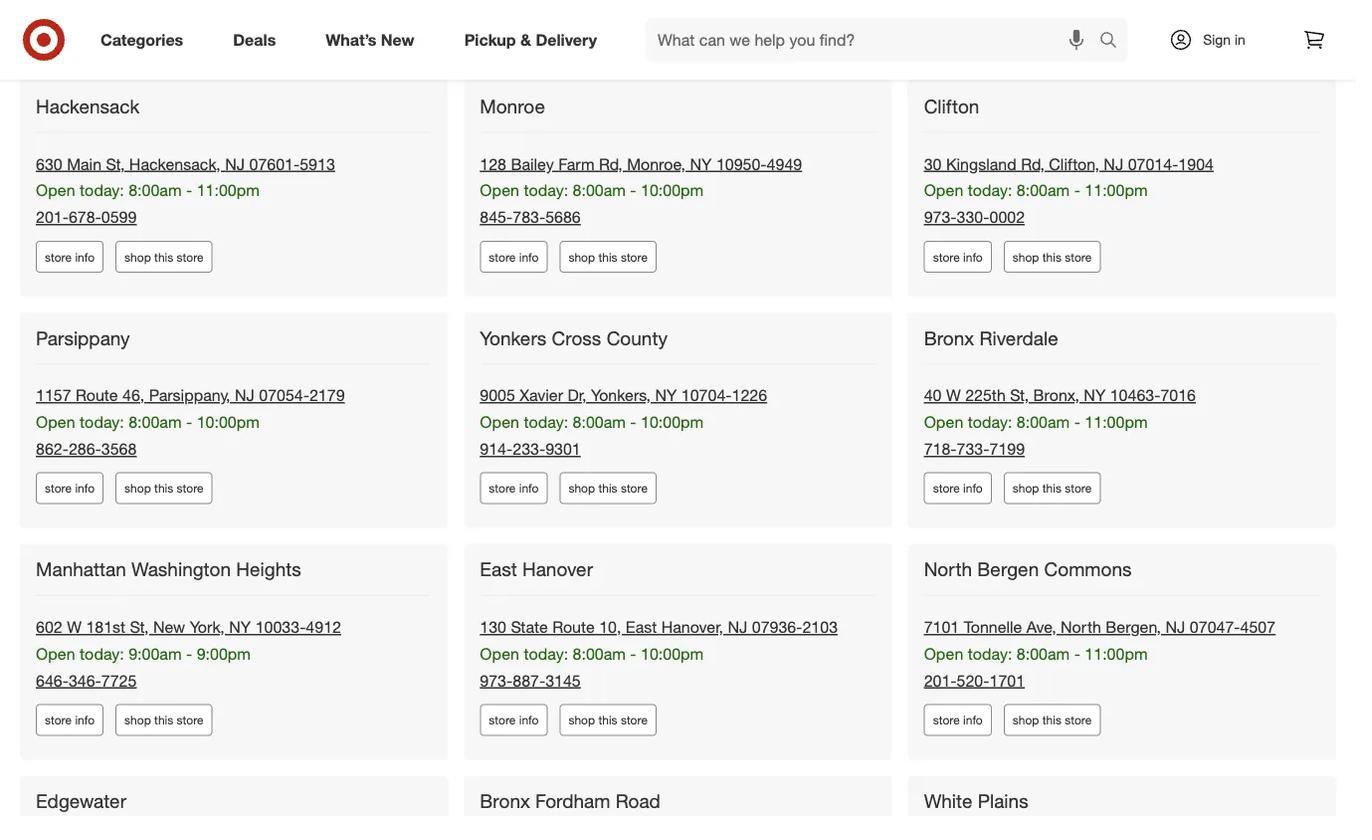 Task type: describe. For each thing, give the bounding box(es) containing it.
630 main st, hackensack, nj 07601-5913 open today: 8:00am - 11:00pm 201-678-0599
[[36, 154, 335, 227]]

10704-
[[682, 386, 732, 405]]

4949
[[767, 154, 802, 174]]

edgewater
[[36, 790, 126, 812]]

10:00pm inside 1157 route 46, parsippany, nj 07054-2179 open today: 8:00am - 10:00pm 862-286-3568
[[197, 412, 260, 432]]

9005
[[480, 386, 515, 405]]

east hanover
[[480, 558, 593, 581]]

ny inside "9005 xavier dr, yonkers, ny 10704-1226 open today: 8:00am - 10:00pm 914-233-9301"
[[655, 386, 677, 405]]

categories
[[101, 30, 183, 49]]

1157 route 46, parsippany, nj 07054-2179 link
[[36, 386, 345, 405]]

shop this store for parsippany
[[125, 481, 204, 496]]

east inside 130 state route 10, east hanover, nj 07936-2103 open today: 8:00am - 10:00pm 973-887-3145
[[626, 617, 657, 637]]

630 main st, hackensack, nj 07601-5913 link
[[36, 154, 335, 174]]

ny inside the "602 w 181st st, new york, ny 10033-4912 open today: 9:00am - 9:00pm 646-346-7725"
[[229, 617, 251, 637]]

plains
[[978, 790, 1029, 812]]

yonkers
[[480, 326, 547, 349]]

630
[[36, 154, 62, 174]]

10463-
[[1110, 386, 1161, 405]]

- inside "9005 xavier dr, yonkers, ny 10704-1226 open today: 8:00am - 10:00pm 914-233-9301"
[[630, 412, 637, 432]]

10:00pm inside 128 bailey farm rd, monroe, ny 10950-4949 open today: 8:00am - 10:00pm 845-783-5686
[[641, 181, 704, 200]]

1904
[[1179, 154, 1214, 174]]

st, for manhattan washington heights
[[130, 617, 149, 637]]

store info for east hanover
[[489, 712, 539, 727]]

north inside 7101 tonnelle ave, north bergen, nj 07047-4507 open today: 8:00am - 11:00pm 201-520-1701
[[1061, 617, 1102, 637]]

bailey
[[511, 154, 554, 174]]

2103
[[803, 617, 838, 637]]

10950-
[[716, 154, 767, 174]]

8:00am inside 130 state route 10, east hanover, nj 07936-2103 open today: 8:00am - 10:00pm 973-887-3145
[[573, 644, 626, 663]]

718-
[[924, 439, 957, 459]]

520-
[[957, 671, 990, 690]]

hackensack,
[[129, 154, 221, 174]]

white plains
[[924, 790, 1029, 812]]

- inside 1157 route 46, parsippany, nj 07054-2179 open today: 8:00am - 10:00pm 862-286-3568
[[186, 412, 192, 432]]

fordham
[[536, 790, 611, 812]]

store down '914-'
[[489, 481, 516, 496]]

washington
[[131, 558, 231, 581]]

search button
[[1091, 18, 1139, 66]]

this for monroe
[[599, 249, 618, 264]]

store info for manhattan washington heights
[[45, 712, 95, 727]]

bergen,
[[1106, 617, 1162, 637]]

store info for yonkers cross county
[[489, 481, 539, 496]]

north bergen commons link
[[924, 558, 1136, 582]]

clifton
[[924, 95, 980, 118]]

advertisement region
[[20, 0, 1337, 44]]

store info for north bergen commons
[[933, 712, 983, 727]]

store info for bronx riverdale
[[933, 481, 983, 496]]

store down 1157 route 46, parsippany, nj 07054-2179 open today: 8:00am - 10:00pm 862-286-3568
[[177, 481, 204, 496]]

north bergen commons
[[924, 558, 1132, 581]]

30
[[924, 154, 942, 174]]

1157 route 46, parsippany, nj 07054-2179 open today: 8:00am - 10:00pm 862-286-3568
[[36, 386, 345, 459]]

30 kingsland rd, clifton, nj 07014-1904 open today: 8:00am - 11:00pm 973-330-0002
[[924, 154, 1214, 227]]

in
[[1235, 31, 1246, 48]]

7016
[[1161, 386, 1196, 405]]

10033-
[[255, 617, 306, 637]]

this for east hanover
[[599, 712, 618, 727]]

today: inside 130 state route 10, east hanover, nj 07936-2103 open today: 8:00am - 10:00pm 973-887-3145
[[524, 644, 568, 663]]

today: inside 128 bailey farm rd, monroe, ny 10950-4949 open today: 8:00am - 10:00pm 845-783-5686
[[524, 181, 568, 200]]

286-
[[69, 439, 101, 459]]

store info link for north bergen commons
[[924, 704, 992, 736]]

store down "9005 xavier dr, yonkers, ny 10704-1226 open today: 8:00am - 10:00pm 914-233-9301"
[[621, 481, 648, 496]]

bronx fordham road link
[[480, 790, 665, 813]]

store info for parsippany
[[45, 481, 95, 496]]

602 w 181st st, new york, ny 10033-4912 link
[[36, 617, 341, 637]]

sign in link
[[1153, 18, 1277, 62]]

yonkers,
[[591, 386, 651, 405]]

sign in
[[1203, 31, 1246, 48]]

201- inside 630 main st, hackensack, nj 07601-5913 open today: 8:00am - 11:00pm 201-678-0599
[[36, 208, 69, 227]]

shop this store button for parsippany
[[116, 472, 213, 504]]

kingsland
[[946, 154, 1017, 174]]

nj inside 130 state route 10, east hanover, nj 07936-2103 open today: 8:00am - 10:00pm 973-887-3145
[[728, 617, 748, 637]]

store info link for hackensack
[[36, 241, 104, 273]]

shop for north bergen commons
[[1013, 712, 1039, 727]]

46,
[[122, 386, 145, 405]]

categories link
[[84, 18, 208, 62]]

- inside the "602 w 181st st, new york, ny 10033-4912 open today: 9:00am - 9:00pm 646-346-7725"
[[186, 644, 192, 663]]

store info for hackensack
[[45, 249, 95, 264]]

info for parsippany
[[75, 481, 95, 496]]

dr,
[[568, 386, 587, 405]]

store info for monroe
[[489, 249, 539, 264]]

deals link
[[216, 18, 301, 62]]

130 state route 10, east hanover, nj 07936-2103 link
[[480, 617, 838, 637]]

open inside 30 kingsland rd, clifton, nj 07014-1904 open today: 8:00am - 11:00pm 973-330-0002
[[924, 181, 964, 200]]

sponsored
[[1278, 45, 1337, 60]]

store down 130 state route 10, east hanover, nj 07936-2103 open today: 8:00am - 10:00pm 973-887-3145 at bottom
[[621, 712, 648, 727]]

this for bronx riverdale
[[1043, 481, 1062, 496]]

1 horizontal spatial new
[[381, 30, 415, 49]]

11:00pm inside 40 w 225th st, bronx, ny 10463-7016 open today: 8:00am - 11:00pm 718-733-7199
[[1085, 412, 1148, 432]]

white
[[924, 790, 973, 812]]

store info link for bronx riverdale
[[924, 472, 992, 504]]

3568
[[101, 439, 137, 459]]

open inside "9005 xavier dr, yonkers, ny 10704-1226 open today: 8:00am - 10:00pm 914-233-9301"
[[480, 412, 520, 432]]

8:00am inside "9005 xavier dr, yonkers, ny 10704-1226 open today: 8:00am - 10:00pm 914-233-9301"
[[573, 412, 626, 432]]

store down the "602 w 181st st, new york, ny 10033-4912 open today: 9:00am - 9:00pm 646-346-7725"
[[177, 712, 204, 727]]

info for hackensack
[[75, 249, 95, 264]]

128
[[480, 154, 507, 174]]

store down 30 kingsland rd, clifton, nj 07014-1904 open today: 8:00am - 11:00pm 973-330-0002
[[1065, 249, 1092, 264]]

store info link for east hanover
[[480, 704, 548, 736]]

this for hackensack
[[154, 249, 173, 264]]

8:00am inside 40 w 225th st, bronx, ny 10463-7016 open today: 8:00am - 11:00pm 718-733-7199
[[1017, 412, 1070, 432]]

farm
[[559, 154, 595, 174]]

w for bronx
[[946, 386, 961, 405]]

845-
[[480, 208, 513, 227]]

shop this store for east hanover
[[569, 712, 648, 727]]

rd, inside 128 bailey farm rd, monroe, ny 10950-4949 open today: 8:00am - 10:00pm 845-783-5686
[[599, 154, 623, 174]]

bronx riverdale link
[[924, 326, 1063, 350]]

this for clifton
[[1043, 249, 1062, 264]]

845-783-5686 link
[[480, 208, 581, 227]]

128 bailey farm rd, monroe, ny 10950-4949 link
[[480, 154, 802, 174]]

130 state route 10, east hanover, nj 07936-2103 open today: 8:00am - 10:00pm 973-887-3145
[[480, 617, 838, 690]]

info for manhattan washington heights
[[75, 712, 95, 727]]

10:00pm inside 130 state route 10, east hanover, nj 07936-2103 open today: 8:00am - 10:00pm 973-887-3145
[[641, 644, 704, 663]]

973- inside 130 state route 10, east hanover, nj 07936-2103 open today: 8:00am - 10:00pm 973-887-3145
[[480, 671, 513, 690]]

monroe
[[480, 95, 545, 118]]

7101 tonnelle ave, north bergen, nj 07047-4507 open today: 8:00am - 11:00pm 201-520-1701
[[924, 617, 1276, 690]]

store down '718-'
[[933, 481, 960, 496]]

- inside 130 state route 10, east hanover, nj 07936-2103 open today: 8:00am - 10:00pm 973-887-3145
[[630, 644, 637, 663]]

store down 330-
[[933, 249, 960, 264]]

678-
[[69, 208, 101, 227]]

shop this store for bronx riverdale
[[1013, 481, 1092, 496]]

8:00am inside 128 bailey farm rd, monroe, ny 10950-4949 open today: 8:00am - 10:00pm 845-783-5686
[[573, 181, 626, 200]]

today: inside 30 kingsland rd, clifton, nj 07014-1904 open today: 8:00am - 11:00pm 973-330-0002
[[968, 181, 1013, 200]]

manhattan
[[36, 558, 126, 581]]

bronx for bronx riverdale
[[924, 326, 975, 349]]

shop this store button for bronx riverdale
[[1004, 472, 1101, 504]]

shop this store button for manhattan washington heights
[[116, 704, 213, 736]]

shop this store for north bergen commons
[[1013, 712, 1092, 727]]

9301
[[546, 439, 581, 459]]

today: inside 630 main st, hackensack, nj 07601-5913 open today: 8:00am - 11:00pm 201-678-0599
[[80, 181, 124, 200]]

- inside 128 bailey farm rd, monroe, ny 10950-4949 open today: 8:00am - 10:00pm 845-783-5686
[[630, 181, 637, 200]]

shop for hackensack
[[125, 249, 151, 264]]

2179
[[309, 386, 345, 405]]

862-286-3568 link
[[36, 439, 137, 459]]

yonkers cross county
[[480, 326, 668, 349]]

What can we help you find? suggestions appear below search field
[[646, 18, 1105, 62]]

330-
[[957, 208, 990, 227]]

07601-
[[249, 154, 300, 174]]

open inside 1157 route 46, parsippany, nj 07054-2179 open today: 8:00am - 10:00pm 862-286-3568
[[36, 412, 75, 432]]

commons
[[1045, 558, 1132, 581]]

bergen
[[978, 558, 1039, 581]]

store info for clifton
[[933, 249, 983, 264]]

shop this store for monroe
[[569, 249, 648, 264]]

open inside 7101 tonnelle ave, north bergen, nj 07047-4507 open today: 8:00am - 11:00pm 201-520-1701
[[924, 644, 964, 663]]

hanover
[[522, 558, 593, 581]]

1226
[[732, 386, 767, 405]]

shop for monroe
[[569, 249, 595, 264]]

store down 520-
[[933, 712, 960, 727]]

nj inside 7101 tonnelle ave, north bergen, nj 07047-4507 open today: 8:00am - 11:00pm 201-520-1701
[[1166, 617, 1186, 637]]

store down 630 main st, hackensack, nj 07601-5913 open today: 8:00am - 11:00pm 201-678-0599
[[177, 249, 204, 264]]

store down 7101 tonnelle ave, north bergen, nj 07047-4507 open today: 8:00am - 11:00pm 201-520-1701
[[1065, 712, 1092, 727]]

5913
[[300, 154, 335, 174]]

w for manhattan
[[67, 617, 82, 637]]

181st
[[86, 617, 126, 637]]

store down 845-
[[489, 249, 516, 264]]

info for monroe
[[519, 249, 539, 264]]

monroe link
[[480, 95, 549, 118]]

40
[[924, 386, 942, 405]]



Task type: vqa. For each thing, say whether or not it's contained in the screenshot.
East Hanover's shop this store
yes



Task type: locate. For each thing, give the bounding box(es) containing it.
open down 7101 at the bottom of page
[[924, 644, 964, 663]]

what's new link
[[309, 18, 440, 62]]

today: down 'kingsland'
[[968, 181, 1013, 200]]

pickup & delivery link
[[448, 18, 622, 62]]

1 vertical spatial w
[[67, 617, 82, 637]]

yonkers cross county link
[[480, 326, 672, 350]]

10,
[[599, 617, 621, 637]]

sign
[[1203, 31, 1231, 48]]

store info down 346-
[[45, 712, 95, 727]]

shop this store down 0002
[[1013, 249, 1092, 264]]

10:00pm inside "9005 xavier dr, yonkers, ny 10704-1226 open today: 8:00am - 10:00pm 914-233-9301"
[[641, 412, 704, 432]]

0 horizontal spatial 201-
[[36, 208, 69, 227]]

8:00am down 10,
[[573, 644, 626, 663]]

w inside the "602 w 181st st, new york, ny 10033-4912 open today: 9:00am - 9:00pm 646-346-7725"
[[67, 617, 82, 637]]

delivery
[[536, 30, 597, 49]]

edgewater link
[[36, 790, 130, 813]]

w
[[946, 386, 961, 405], [67, 617, 82, 637]]

this for north bergen commons
[[1043, 712, 1062, 727]]

nj left 07047-
[[1166, 617, 1186, 637]]

this for parsippany
[[154, 481, 173, 496]]

- down 602 w 181st st, new york, ny 10033-4912 'link' at the left bottom of the page
[[186, 644, 192, 663]]

8:00am down "46,"
[[129, 412, 182, 432]]

this down 40 w 225th st, bronx, ny 10463-7016 open today: 8:00am - 11:00pm 718-733-7199
[[1043, 481, 1062, 496]]

887-
[[513, 671, 546, 690]]

shop this store button down 0599
[[116, 241, 213, 273]]

shop this store for yonkers cross county
[[569, 481, 648, 496]]

hackensack
[[36, 95, 140, 118]]

ny
[[690, 154, 712, 174], [655, 386, 677, 405], [1084, 386, 1106, 405], [229, 617, 251, 637]]

shop down 1701
[[1013, 712, 1039, 727]]

store down 646-
[[45, 712, 72, 727]]

rd, right farm
[[599, 154, 623, 174]]

8:00am inside 30 kingsland rd, clifton, nj 07014-1904 open today: 8:00am - 11:00pm 973-330-0002
[[1017, 181, 1070, 200]]

1 vertical spatial new
[[153, 617, 185, 637]]

- inside 7101 tonnelle ave, north bergen, nj 07047-4507 open today: 8:00am - 11:00pm 201-520-1701
[[1075, 644, 1081, 663]]

bronx for bronx fordham road
[[480, 790, 530, 812]]

8:00am down farm
[[573, 181, 626, 200]]

open inside the "602 w 181st st, new york, ny 10033-4912 open today: 9:00am - 9:00pm 646-346-7725"
[[36, 644, 75, 663]]

8:00am down 'bronx,'
[[1017, 412, 1070, 432]]

ny inside 40 w 225th st, bronx, ny 10463-7016 open today: 8:00am - 11:00pm 718-733-7199
[[1084, 386, 1106, 405]]

route inside 130 state route 10, east hanover, nj 07936-2103 open today: 8:00am - 10:00pm 973-887-3145
[[553, 617, 595, 637]]

nj
[[225, 154, 245, 174], [1104, 154, 1124, 174], [235, 386, 255, 405], [728, 617, 748, 637], [1166, 617, 1186, 637]]

this for yonkers cross county
[[599, 481, 618, 496]]

monroe,
[[627, 154, 686, 174]]

store info down the 678-
[[45, 249, 95, 264]]

open down 9005 on the left top
[[480, 412, 520, 432]]

shop this store for clifton
[[1013, 249, 1092, 264]]

what's new
[[326, 30, 415, 49]]

0 vertical spatial bronx
[[924, 326, 975, 349]]

today: inside "9005 xavier dr, yonkers, ny 10704-1226 open today: 8:00am - 10:00pm 914-233-9301"
[[524, 412, 568, 432]]

shop this store button down 3145
[[560, 704, 657, 736]]

862-
[[36, 439, 69, 459]]

today: inside 7101 tonnelle ave, north bergen, nj 07047-4507 open today: 8:00am - 11:00pm 201-520-1701
[[968, 644, 1013, 663]]

today: down tonnelle
[[968, 644, 1013, 663]]

0 horizontal spatial route
[[76, 386, 118, 405]]

0 horizontal spatial bronx
[[480, 790, 530, 812]]

shop for bronx riverdale
[[1013, 481, 1039, 496]]

1 horizontal spatial w
[[946, 386, 961, 405]]

shop this store down 3568
[[125, 481, 204, 496]]

store info link down 233-
[[480, 472, 548, 504]]

store info down 233-
[[489, 481, 539, 496]]

07014-
[[1128, 154, 1179, 174]]

info down 346-
[[75, 712, 95, 727]]

1 horizontal spatial bronx
[[924, 326, 975, 349]]

store down the 678-
[[45, 249, 72, 264]]

info down 286-
[[75, 481, 95, 496]]

8:00am
[[129, 181, 182, 200], [573, 181, 626, 200], [1017, 181, 1070, 200], [129, 412, 182, 432], [573, 412, 626, 432], [1017, 412, 1070, 432], [573, 644, 626, 663], [1017, 644, 1070, 663]]

store info link for monroe
[[480, 241, 548, 273]]

973-330-0002 link
[[924, 208, 1025, 227]]

bronx riverdale
[[924, 326, 1059, 349]]

11:00pm inside 630 main st, hackensack, nj 07601-5913 open today: 8:00am - 11:00pm 201-678-0599
[[197, 181, 260, 200]]

3145
[[546, 671, 581, 690]]

ny inside 128 bailey farm rd, monroe, ny 10950-4949 open today: 8:00am - 10:00pm 845-783-5686
[[690, 154, 712, 174]]

store down '862-'
[[45, 481, 72, 496]]

973-887-3145 link
[[480, 671, 581, 690]]

130
[[480, 617, 507, 637]]

4507
[[1241, 617, 1276, 637]]

- down 130 state route 10, east hanover, nj 07936-2103 link
[[630, 644, 637, 663]]

1 vertical spatial st,
[[1010, 386, 1029, 405]]

1 horizontal spatial east
[[626, 617, 657, 637]]

county
[[607, 326, 668, 349]]

store info down "887-"
[[489, 712, 539, 727]]

128 bailey farm rd, monroe, ny 10950-4949 open today: 8:00am - 10:00pm 845-783-5686
[[480, 154, 802, 227]]

1 horizontal spatial 973-
[[924, 208, 957, 227]]

- down 9005 xavier dr, yonkers, ny 10704-1226 link
[[630, 412, 637, 432]]

shop down 3568
[[125, 481, 151, 496]]

ave,
[[1027, 617, 1057, 637]]

store info link down 733-
[[924, 472, 992, 504]]

store info link for clifton
[[924, 241, 992, 273]]

914-233-9301 link
[[480, 439, 581, 459]]

1 vertical spatial 973-
[[480, 671, 513, 690]]

0599
[[101, 208, 137, 227]]

store info link for manhattan washington heights
[[36, 704, 104, 736]]

10:00pm down monroe,
[[641, 181, 704, 200]]

open down 1157
[[36, 412, 75, 432]]

deals
[[233, 30, 276, 49]]

- inside 40 w 225th st, bronx, ny 10463-7016 open today: 8:00am - 11:00pm 718-733-7199
[[1075, 412, 1081, 432]]

shop this store button down 5686
[[560, 241, 657, 273]]

info
[[75, 249, 95, 264], [519, 249, 539, 264], [963, 249, 983, 264], [75, 481, 95, 496], [519, 481, 539, 496], [963, 481, 983, 496], [75, 712, 95, 727], [519, 712, 539, 727], [963, 712, 983, 727]]

search
[[1091, 32, 1139, 51]]

- down 7101 tonnelle ave, north bergen, nj 07047-4507 link
[[1075, 644, 1081, 663]]

this down 9:00am
[[154, 712, 173, 727]]

st, for bronx riverdale
[[1010, 386, 1029, 405]]

shop for manhattan washington heights
[[125, 712, 151, 727]]

1 vertical spatial north
[[1061, 617, 1102, 637]]

201- down 7101 at the bottom of page
[[924, 671, 957, 690]]

11:00pm down 630 main st, hackensack, nj 07601-5913 link in the left of the page
[[197, 181, 260, 200]]

nj inside 30 kingsland rd, clifton, nj 07014-1904 open today: 8:00am - 11:00pm 973-330-0002
[[1104, 154, 1124, 174]]

this
[[154, 249, 173, 264], [599, 249, 618, 264], [1043, 249, 1062, 264], [154, 481, 173, 496], [599, 481, 618, 496], [1043, 481, 1062, 496], [154, 712, 173, 727], [599, 712, 618, 727], [1043, 712, 1062, 727]]

this down 30 kingsland rd, clifton, nj 07014-1904 open today: 8:00am - 11:00pm 973-330-0002
[[1043, 249, 1062, 264]]

st, inside 40 w 225th st, bronx, ny 10463-7016 open today: 8:00am - 11:00pm 718-733-7199
[[1010, 386, 1029, 405]]

open inside 40 w 225th st, bronx, ny 10463-7016 open today: 8:00am - 11:00pm 718-733-7199
[[924, 412, 964, 432]]

bronx up 40
[[924, 326, 975, 349]]

info for yonkers cross county
[[519, 481, 539, 496]]

shop this store button for monroe
[[560, 241, 657, 273]]

5686
[[546, 208, 581, 227]]

201-678-0599 link
[[36, 208, 137, 227]]

1 vertical spatial east
[[626, 617, 657, 637]]

7101
[[924, 617, 960, 637]]

1 horizontal spatial 201-
[[924, 671, 957, 690]]

nj left 07601- at top left
[[225, 154, 245, 174]]

open
[[36, 181, 75, 200], [480, 181, 520, 200], [924, 181, 964, 200], [36, 412, 75, 432], [480, 412, 520, 432], [924, 412, 964, 432], [36, 644, 75, 663], [480, 644, 520, 663], [924, 644, 964, 663]]

0 vertical spatial route
[[76, 386, 118, 405]]

0 horizontal spatial new
[[153, 617, 185, 637]]

0 vertical spatial north
[[924, 558, 972, 581]]

nj for clifton
[[1104, 154, 1124, 174]]

st, up 9:00am
[[130, 617, 149, 637]]

nj for hackensack
[[225, 154, 245, 174]]

0 horizontal spatial 973-
[[480, 671, 513, 690]]

manhattan washington heights link
[[36, 558, 305, 582]]

0 horizontal spatial east
[[480, 558, 517, 581]]

2 horizontal spatial st,
[[1010, 386, 1029, 405]]

store info link for parsippany
[[36, 472, 104, 504]]

shop
[[125, 249, 151, 264], [569, 249, 595, 264], [1013, 249, 1039, 264], [125, 481, 151, 496], [569, 481, 595, 496], [1013, 481, 1039, 496], [125, 712, 151, 727], [569, 712, 595, 727], [1013, 712, 1039, 727]]

today: up 201-678-0599 link
[[80, 181, 124, 200]]

973- inside 30 kingsland rd, clifton, nj 07014-1904 open today: 8:00am - 11:00pm 973-330-0002
[[924, 208, 957, 227]]

info down "887-"
[[519, 712, 539, 727]]

store info link for yonkers cross county
[[480, 472, 548, 504]]

646-346-7725 link
[[36, 671, 137, 690]]

nj left 07054-
[[235, 386, 255, 405]]

open inside 128 bailey farm rd, monroe, ny 10950-4949 open today: 8:00am - 10:00pm 845-783-5686
[[480, 181, 520, 200]]

st, right 225th
[[1010, 386, 1029, 405]]

main
[[67, 154, 102, 174]]

2 rd, from the left
[[1021, 154, 1045, 174]]

shop this store
[[125, 249, 204, 264], [569, 249, 648, 264], [1013, 249, 1092, 264], [125, 481, 204, 496], [569, 481, 648, 496], [1013, 481, 1092, 496], [125, 712, 204, 727], [569, 712, 648, 727], [1013, 712, 1092, 727]]

- inside 630 main st, hackensack, nj 07601-5913 open today: 8:00am - 11:00pm 201-678-0599
[[186, 181, 192, 200]]

store down 128 bailey farm rd, monroe, ny 10950-4949 open today: 8:00am - 10:00pm 845-783-5686
[[621, 249, 648, 264]]

bronx
[[924, 326, 975, 349], [480, 790, 530, 812]]

1 vertical spatial route
[[553, 617, 595, 637]]

info for east hanover
[[519, 712, 539, 727]]

shop down 0002
[[1013, 249, 1039, 264]]

bronx inside 'link'
[[924, 326, 975, 349]]

shop this store down 0599
[[125, 249, 204, 264]]

0 horizontal spatial north
[[924, 558, 972, 581]]

0 vertical spatial east
[[480, 558, 517, 581]]

07047-
[[1190, 617, 1241, 637]]

this down 128 bailey farm rd, monroe, ny 10950-4949 open today: 8:00am - 10:00pm 845-783-5686
[[599, 249, 618, 264]]

route inside 1157 route 46, parsippany, nj 07054-2179 open today: 8:00am - 10:00pm 862-286-3568
[[76, 386, 118, 405]]

shop for yonkers cross county
[[569, 481, 595, 496]]

this for manhattan washington heights
[[154, 712, 173, 727]]

-
[[186, 181, 192, 200], [630, 181, 637, 200], [1075, 181, 1081, 200], [186, 412, 192, 432], [630, 412, 637, 432], [1075, 412, 1081, 432], [186, 644, 192, 663], [630, 644, 637, 663], [1075, 644, 1081, 663]]

11:00pm inside 30 kingsland rd, clifton, nj 07014-1904 open today: 8:00am - 11:00pm 973-330-0002
[[1085, 181, 1148, 200]]

1 horizontal spatial st,
[[130, 617, 149, 637]]

w right 40
[[946, 386, 961, 405]]

open up 646-
[[36, 644, 75, 663]]

what's
[[326, 30, 377, 49]]

today: down 181st
[[80, 644, 124, 663]]

cross
[[552, 326, 602, 349]]

7725
[[101, 671, 137, 690]]

new
[[381, 30, 415, 49], [153, 617, 185, 637]]

store down "887-"
[[489, 712, 516, 727]]

718-733-7199 link
[[924, 439, 1025, 459]]

1 horizontal spatial north
[[1061, 617, 1102, 637]]

shop this store button down 3568
[[116, 472, 213, 504]]

8:00am inside 630 main st, hackensack, nj 07601-5913 open today: 8:00am - 11:00pm 201-678-0599
[[129, 181, 182, 200]]

9005 xavier dr, yonkers, ny 10704-1226 open today: 8:00am - 10:00pm 914-233-9301
[[480, 386, 767, 459]]

- down '128 bailey farm rd, monroe, ny 10950-4949' link
[[630, 181, 637, 200]]

shop this store down the 9301
[[569, 481, 648, 496]]

10:00pm down 1157 route 46, parsippany, nj 07054-2179 link on the top of page
[[197, 412, 260, 432]]

1 vertical spatial bronx
[[480, 790, 530, 812]]

shop this store down the 7725
[[125, 712, 204, 727]]

today: up 973-887-3145 link
[[524, 644, 568, 663]]

north
[[924, 558, 972, 581], [1061, 617, 1102, 637]]

602 w 181st st, new york, ny 10033-4912 open today: 9:00am - 9:00pm 646-346-7725
[[36, 617, 341, 690]]

07054-
[[259, 386, 309, 405]]

shop this store button down 1701
[[1004, 704, 1101, 736]]

7101 tonnelle ave, north bergen, nj 07047-4507 link
[[924, 617, 1276, 637]]

clifton,
[[1049, 154, 1100, 174]]

0 vertical spatial 973-
[[924, 208, 957, 227]]

st, inside 630 main st, hackensack, nj 07601-5913 open today: 8:00am - 11:00pm 201-678-0599
[[106, 154, 125, 174]]

today:
[[80, 181, 124, 200], [524, 181, 568, 200], [968, 181, 1013, 200], [80, 412, 124, 432], [524, 412, 568, 432], [968, 412, 1013, 432], [80, 644, 124, 663], [524, 644, 568, 663], [968, 644, 1013, 663]]

201- inside 7101 tonnelle ave, north bergen, nj 07047-4507 open today: 8:00am - 11:00pm 201-520-1701
[[924, 671, 957, 690]]

1 rd, from the left
[[599, 154, 623, 174]]

11:00pm down 10463-
[[1085, 412, 1148, 432]]

info down the 678-
[[75, 249, 95, 264]]

xavier
[[520, 386, 563, 405]]

today: inside the "602 w 181st st, new york, ny 10033-4912 open today: 9:00am - 9:00pm 646-346-7725"
[[80, 644, 124, 663]]

road
[[616, 790, 661, 812]]

ny left 10704-
[[655, 386, 677, 405]]

1 horizontal spatial rd,
[[1021, 154, 1045, 174]]

shop this store button down 0002
[[1004, 241, 1101, 273]]

parsippany
[[36, 326, 130, 349]]

shop for parsippany
[[125, 481, 151, 496]]

info for north bergen commons
[[963, 712, 983, 727]]

info down 733-
[[963, 481, 983, 496]]

shop for east hanover
[[569, 712, 595, 727]]

0 horizontal spatial rd,
[[599, 154, 623, 174]]

info down 330-
[[963, 249, 983, 264]]

pickup & delivery
[[464, 30, 597, 49]]

pickup
[[464, 30, 516, 49]]

today: inside 1157 route 46, parsippany, nj 07054-2179 open today: 8:00am - 10:00pm 862-286-3568
[[80, 412, 124, 432]]

- down 40 w 225th st, bronx, ny 10463-7016 link
[[1075, 412, 1081, 432]]

shop this store button down 7199
[[1004, 472, 1101, 504]]

store info down 783-
[[489, 249, 539, 264]]

new inside the "602 w 181st st, new york, ny 10033-4912 open today: 9:00am - 9:00pm 646-346-7725"
[[153, 617, 185, 637]]

rd, inside 30 kingsland rd, clifton, nj 07014-1904 open today: 8:00am - 11:00pm 973-330-0002
[[1021, 154, 1045, 174]]

8:00am inside 7101 tonnelle ave, north bergen, nj 07047-4507 open today: 8:00am - 11:00pm 201-520-1701
[[1017, 644, 1070, 663]]

0 vertical spatial new
[[381, 30, 415, 49]]

rd, left clifton,
[[1021, 154, 1045, 174]]

nj right clifton,
[[1104, 154, 1124, 174]]

0 horizontal spatial w
[[67, 617, 82, 637]]

0 vertical spatial 201-
[[36, 208, 69, 227]]

11:00pm down "07014-" at the right top of page
[[1085, 181, 1148, 200]]

shop this store button for east hanover
[[560, 704, 657, 736]]

0002
[[990, 208, 1025, 227]]

0 vertical spatial st,
[[106, 154, 125, 174]]

york,
[[190, 617, 225, 637]]

nj inside 1157 route 46, parsippany, nj 07054-2179 open today: 8:00am - 10:00pm 862-286-3568
[[235, 386, 255, 405]]

shop this store button for yonkers cross county
[[560, 472, 657, 504]]

open inside 630 main st, hackensack, nj 07601-5913 open today: 8:00am - 11:00pm 201-678-0599
[[36, 181, 75, 200]]

north up 7101 at the bottom of page
[[924, 558, 972, 581]]

nj inside 630 main st, hackensack, nj 07601-5913 open today: 8:00am - 11:00pm 201-678-0599
[[225, 154, 245, 174]]

this down 1157 route 46, parsippany, nj 07054-2179 open today: 8:00am - 10:00pm 862-286-3568
[[154, 481, 173, 496]]

914-
[[480, 439, 513, 459]]

store info down 733-
[[933, 481, 983, 496]]

nj for parsippany
[[235, 386, 255, 405]]

- inside 30 kingsland rd, clifton, nj 07014-1904 open today: 8:00am - 11:00pm 973-330-0002
[[1075, 181, 1081, 200]]

shop this store down 3145
[[569, 712, 648, 727]]

shop for clifton
[[1013, 249, 1039, 264]]

today: up 862-286-3568 link
[[80, 412, 124, 432]]

shop down the 7725
[[125, 712, 151, 727]]

open inside 130 state route 10, east hanover, nj 07936-2103 open today: 8:00am - 10:00pm 973-887-3145
[[480, 644, 520, 663]]

this down 7101 tonnelle ave, north bergen, nj 07047-4507 open today: 8:00am - 11:00pm 201-520-1701
[[1043, 712, 1062, 727]]

1701
[[990, 671, 1025, 690]]

st, inside the "602 w 181st st, new york, ny 10033-4912 open today: 9:00am - 9:00pm 646-346-7725"
[[130, 617, 149, 637]]

st, right main
[[106, 154, 125, 174]]

9:00pm
[[197, 644, 251, 663]]

2 vertical spatial st,
[[130, 617, 149, 637]]

1 horizontal spatial route
[[553, 617, 595, 637]]

1 vertical spatial 201-
[[924, 671, 957, 690]]

info for clifton
[[963, 249, 983, 264]]

7199
[[990, 439, 1025, 459]]

shop this store button for north bergen commons
[[1004, 704, 1101, 736]]

225th
[[966, 386, 1006, 405]]

shop this store for hackensack
[[125, 249, 204, 264]]

602
[[36, 617, 62, 637]]

w inside 40 w 225th st, bronx, ny 10463-7016 open today: 8:00am - 11:00pm 718-733-7199
[[946, 386, 961, 405]]

733-
[[957, 439, 990, 459]]

today: inside 40 w 225th st, bronx, ny 10463-7016 open today: 8:00am - 11:00pm 718-733-7199
[[968, 412, 1013, 432]]

open down 30
[[924, 181, 964, 200]]

0 horizontal spatial st,
[[106, 154, 125, 174]]

346-
[[69, 671, 101, 690]]

bronx,
[[1034, 386, 1080, 405]]

30 kingsland rd, clifton, nj 07014-1904 link
[[924, 154, 1214, 174]]

open up '718-'
[[924, 412, 964, 432]]

shop this store button for hackensack
[[116, 241, 213, 273]]

201- down 630
[[36, 208, 69, 227]]

- down 630 main st, hackensack, nj 07601-5913 link in the left of the page
[[186, 181, 192, 200]]

0 vertical spatial w
[[946, 386, 961, 405]]

store info link down the 678-
[[36, 241, 104, 273]]

10:00pm down 130 state route 10, east hanover, nj 07936-2103 link
[[641, 644, 704, 663]]

shop this store for manhattan washington heights
[[125, 712, 204, 727]]

open down 130
[[480, 644, 520, 663]]

646-
[[36, 671, 69, 690]]

new right what's
[[381, 30, 415, 49]]

11:00pm inside 7101 tonnelle ave, north bergen, nj 07047-4507 open today: 8:00am - 11:00pm 201-520-1701
[[1085, 644, 1148, 663]]

shop this store button for clifton
[[1004, 241, 1101, 273]]

ny up 9:00pm
[[229, 617, 251, 637]]

8:00am inside 1157 route 46, parsippany, nj 07054-2179 open today: 8:00am - 10:00pm 862-286-3568
[[129, 412, 182, 432]]

this down "9005 xavier dr, yonkers, ny 10704-1226 open today: 8:00am - 10:00pm 914-233-9301"
[[599, 481, 618, 496]]

info down 783-
[[519, 249, 539, 264]]

store down 40 w 225th st, bronx, ny 10463-7016 open today: 8:00am - 11:00pm 718-733-7199
[[1065, 481, 1092, 496]]

info for bronx riverdale
[[963, 481, 983, 496]]



